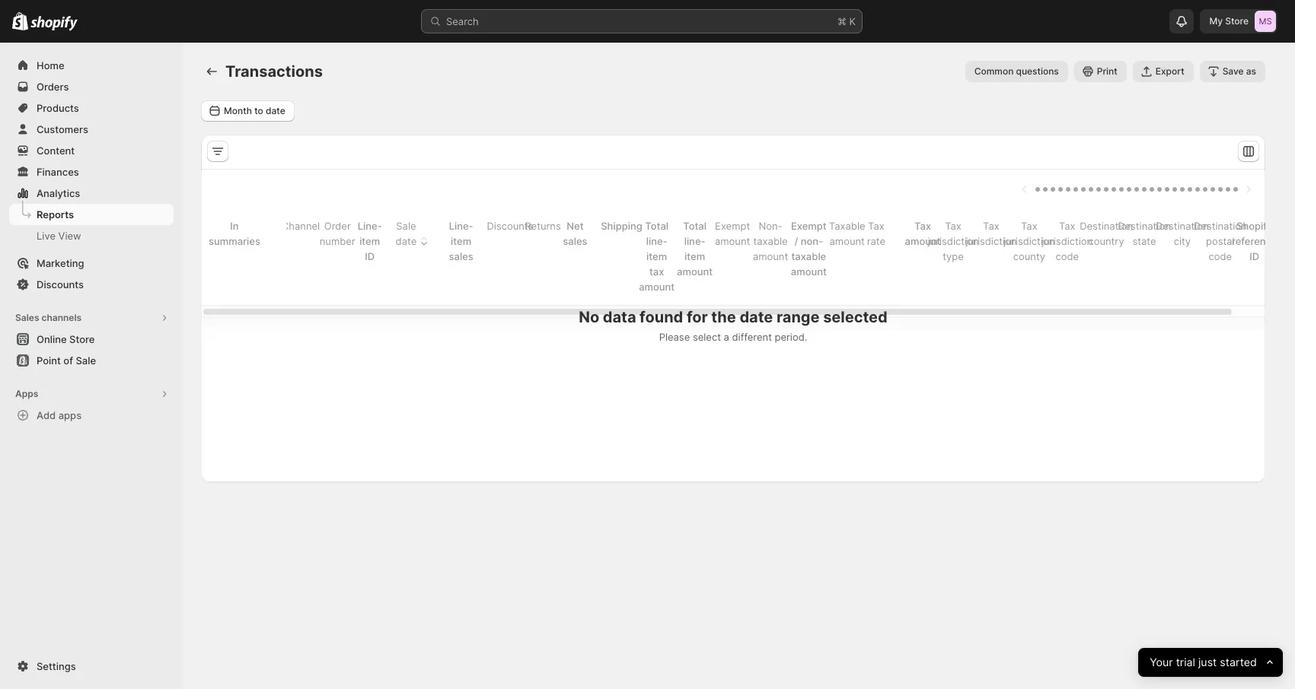 Task type: vqa. For each thing, say whether or not it's contained in the screenshot.
about
no



Task type: locate. For each thing, give the bounding box(es) containing it.
discounts right line- item sales
[[487, 220, 533, 232]]

sales for item
[[449, 251, 473, 263]]

tax jurisdiction type
[[928, 220, 979, 263]]

taxable
[[754, 235, 788, 248], [792, 251, 826, 263]]

0 horizontal spatial line-
[[358, 220, 382, 232]]

1 horizontal spatial exempt
[[791, 220, 827, 232]]

line-
[[358, 220, 382, 232], [449, 220, 473, 232]]

date left line- item sales button
[[396, 235, 417, 248]]

date
[[266, 105, 285, 117], [396, 235, 417, 248], [740, 308, 773, 326]]

0 vertical spatial sale
[[396, 220, 416, 232]]

1 vertical spatial discounts
[[37, 279, 84, 291]]

destination
[[1080, 220, 1133, 232], [1118, 220, 1171, 232], [1156, 220, 1209, 232], [1194, 220, 1247, 232]]

live view link
[[9, 225, 174, 247]]

total right shipping
[[645, 220, 669, 232]]

2 tax from the left
[[915, 220, 932, 232]]

destination country
[[1080, 220, 1133, 248]]

1 vertical spatial sales
[[449, 251, 473, 263]]

line- inside the filed by channel channel order number line- item id
[[358, 220, 382, 232]]

1 total from the left
[[645, 220, 669, 232]]

id inside shopify reference id
[[1250, 251, 1260, 263]]

sales inside 'returns net sales'
[[563, 235, 588, 248]]

2 destination from the left
[[1118, 220, 1171, 232]]

tax for tax jurisdiction
[[983, 220, 1000, 232]]

filed by channel button
[[241, 212, 298, 257]]

destination up postal
[[1194, 220, 1247, 232]]

my
[[1210, 15, 1223, 27]]

code for postal
[[1209, 251, 1232, 263]]

month to date
[[224, 105, 285, 117]]

code down postal
[[1209, 251, 1232, 263]]

2 exempt from the left
[[791, 220, 827, 232]]

sale right of
[[76, 355, 96, 367]]

reference
[[1232, 235, 1278, 248]]

0 horizontal spatial exempt
[[715, 220, 750, 232]]

destination inside "button"
[[1118, 220, 1171, 232]]

amount inside button
[[905, 235, 941, 248]]

tax jurisdiction county
[[1004, 220, 1055, 263]]

1 horizontal spatial code
[[1209, 251, 1232, 263]]

common questions
[[975, 65, 1059, 77]]

1 id from the left
[[365, 251, 375, 263]]

total right total line- item tax amount button
[[683, 220, 707, 232]]

tax inside tax jurisdiction county
[[1021, 220, 1038, 232]]

sales down discounts button
[[449, 251, 473, 263]]

tax inside tax jurisdiction
[[983, 220, 1000, 232]]

4 jurisdiction from the left
[[1042, 235, 1093, 248]]

returns net sales
[[525, 220, 588, 248]]

tax inside the 'shipping total line- item tax amount total line- item amount exempt amount non- taxable amount exempt / non- taxable amount taxable amount tax rate'
[[868, 220, 885, 232]]

5 tax from the left
[[1021, 220, 1038, 232]]

reports
[[37, 209, 74, 221]]

3 destination from the left
[[1156, 220, 1209, 232]]

discounts button
[[469, 212, 536, 241]]

0 horizontal spatial store
[[69, 334, 95, 346]]

0 horizontal spatial line-
[[646, 235, 668, 248]]

home link
[[9, 55, 174, 76]]

0 horizontal spatial id
[[365, 251, 375, 263]]

code right county on the top right of the page
[[1056, 251, 1079, 263]]

3 tax from the left
[[945, 220, 962, 232]]

line- right order
[[358, 220, 382, 232]]

destination up city
[[1156, 220, 1209, 232]]

discounts down marketing
[[37, 279, 84, 291]]

0 horizontal spatial code
[[1056, 251, 1079, 263]]

date right to
[[266, 105, 285, 117]]

⌘ k
[[838, 15, 856, 27]]

search
[[446, 15, 479, 27]]

live view
[[37, 230, 81, 242]]

3 jurisdiction from the left
[[1004, 235, 1055, 248]]

4 tax from the left
[[983, 220, 1000, 232]]

item up tax
[[647, 251, 667, 263]]

1 vertical spatial store
[[69, 334, 95, 346]]

2 id from the left
[[1250, 251, 1260, 263]]

0 horizontal spatial sale
[[76, 355, 96, 367]]

store inside button
[[69, 334, 95, 346]]

postal
[[1206, 235, 1235, 248]]

tax for tax jurisdiction type
[[945, 220, 962, 232]]

destination up state
[[1118, 220, 1171, 232]]

sales
[[15, 312, 39, 324]]

jurisdiction inside button
[[1004, 235, 1055, 248]]

view
[[58, 230, 81, 242]]

total line- item tax amount button
[[622, 212, 677, 303]]

no
[[579, 308, 599, 326]]

exempt left non-
[[715, 220, 750, 232]]

settings
[[37, 661, 76, 673]]

filed by channel channel order number line- item id
[[244, 220, 382, 263]]

orders link
[[9, 76, 174, 97]]

tax
[[868, 220, 885, 232], [915, 220, 932, 232], [945, 220, 962, 232], [983, 220, 1000, 232], [1021, 220, 1038, 232], [1059, 220, 1076, 232]]

1 vertical spatial taxable
[[792, 251, 826, 263]]

1 vertical spatial sale
[[76, 355, 96, 367]]

destination inside button
[[1080, 220, 1133, 232]]

line- inside line- item sales
[[449, 220, 473, 232]]

period.
[[775, 331, 808, 343]]

item inside line- item sales
[[451, 235, 472, 248]]

1 horizontal spatial line-
[[449, 220, 473, 232]]

code
[[1056, 251, 1079, 263], [1209, 251, 1232, 263]]

tax inside tax amount
[[915, 220, 932, 232]]

line- up tax
[[646, 235, 668, 248]]

date up different
[[740, 308, 773, 326]]

code inside tax jurisdiction code
[[1056, 251, 1079, 263]]

sales inside button
[[449, 251, 473, 263]]

0 horizontal spatial discounts
[[37, 279, 84, 291]]

sales channels button
[[9, 308, 174, 329]]

1 horizontal spatial store
[[1226, 15, 1249, 27]]

id inside the filed by channel channel order number line- item id
[[365, 251, 375, 263]]

line- item id button
[[355, 212, 400, 273]]

item right sale date button
[[451, 235, 472, 248]]

settings link
[[9, 656, 174, 678]]

jurisdiction
[[928, 235, 979, 248], [966, 235, 1017, 248], [1004, 235, 1055, 248], [1042, 235, 1093, 248]]

0 vertical spatial date
[[266, 105, 285, 117]]

point of sale button
[[0, 350, 183, 372]]

amount
[[715, 235, 750, 248], [830, 235, 865, 248], [905, 235, 941, 248], [753, 251, 788, 263], [677, 266, 713, 278], [791, 266, 827, 278], [639, 281, 675, 293]]

store right my
[[1226, 15, 1249, 27]]

shopify reference id
[[1232, 220, 1278, 263]]

2 vertical spatial date
[[740, 308, 773, 326]]

2 line- from the left
[[449, 220, 473, 232]]

just
[[1199, 656, 1217, 670]]

exempt up non-
[[791, 220, 827, 232]]

exempt / non- taxable amount button
[[774, 212, 829, 288]]

shopify image
[[12, 12, 28, 30]]

tax rate button
[[850, 212, 888, 256]]

1 horizontal spatial line-
[[684, 235, 706, 248]]

0 vertical spatial store
[[1226, 15, 1249, 27]]

please
[[659, 331, 690, 343]]

1 horizontal spatial sales
[[563, 235, 588, 248]]

0 horizontal spatial total
[[645, 220, 669, 232]]

destination for state
[[1118, 220, 1171, 232]]

2 jurisdiction from the left
[[966, 235, 1017, 248]]

sale left line- item sales button
[[396, 220, 416, 232]]

destination city
[[1156, 220, 1209, 248]]

trial
[[1176, 656, 1195, 670]]

home
[[37, 59, 64, 72]]

finances link
[[9, 161, 174, 183]]

1 horizontal spatial discounts
[[487, 220, 533, 232]]

apps
[[15, 388, 38, 400]]

1 destination from the left
[[1080, 220, 1133, 232]]

1 line- from the left
[[646, 235, 668, 248]]

2 line- from the left
[[684, 235, 706, 248]]

1 tax from the left
[[868, 220, 885, 232]]

id
[[365, 251, 375, 263], [1250, 251, 1260, 263]]

1 line- from the left
[[358, 220, 382, 232]]

item inside the filed by channel channel order number line- item id
[[360, 235, 380, 248]]

store up point of sale "link"
[[69, 334, 95, 346]]

line- right sale date button
[[449, 220, 473, 232]]

1 code from the left
[[1056, 251, 1079, 263]]

net sales button
[[546, 212, 590, 257]]

discounts
[[487, 220, 533, 232], [37, 279, 84, 291]]

sales
[[563, 235, 588, 248], [449, 251, 473, 263]]

1 horizontal spatial date
[[396, 235, 417, 248]]

2 horizontal spatial date
[[740, 308, 773, 326]]

jurisdiction for code
[[1042, 235, 1093, 248]]

1 vertical spatial date
[[396, 235, 417, 248]]

0 vertical spatial taxable
[[754, 235, 788, 248]]

point of sale
[[37, 355, 96, 367]]

1 horizontal spatial id
[[1250, 251, 1260, 263]]

0 horizontal spatial sales
[[449, 251, 473, 263]]

tax
[[650, 266, 664, 278]]

code inside destination postal code
[[1209, 251, 1232, 263]]

1 horizontal spatial sale
[[396, 220, 416, 232]]

exempt
[[715, 220, 750, 232], [791, 220, 827, 232]]

destination up the country on the top of page
[[1080, 220, 1133, 232]]

1 jurisdiction from the left
[[928, 235, 979, 248]]

discounts link
[[9, 274, 174, 295]]

item right number
[[360, 235, 380, 248]]

0 vertical spatial sales
[[563, 235, 588, 248]]

sales channels
[[15, 312, 82, 324]]

rate
[[867, 235, 886, 248]]

0 vertical spatial discounts
[[487, 220, 533, 232]]

line-
[[646, 235, 668, 248], [684, 235, 706, 248]]

1 horizontal spatial total
[[683, 220, 707, 232]]

marketing link
[[9, 253, 174, 274]]

tax inside tax jurisdiction code
[[1059, 220, 1076, 232]]

to
[[254, 105, 263, 117]]

0 horizontal spatial date
[[266, 105, 285, 117]]

4 destination from the left
[[1194, 220, 1247, 232]]

6 tax from the left
[[1059, 220, 1076, 232]]

content
[[37, 145, 75, 157]]

line- right total line- item tax amount button
[[684, 235, 706, 248]]

summaries
[[209, 235, 260, 248], [209, 235, 260, 248]]

non-
[[759, 220, 783, 232]]

tax inside 'tax jurisdiction type'
[[945, 220, 962, 232]]

export button
[[1133, 61, 1194, 82]]

2 code from the left
[[1209, 251, 1232, 263]]

sales down "net"
[[563, 235, 588, 248]]

tax jurisdiction button
[[964, 212, 1034, 256]]



Task type: describe. For each thing, give the bounding box(es) containing it.
state
[[1133, 235, 1156, 248]]

for
[[687, 308, 708, 326]]

tax for tax jurisdiction county
[[1021, 220, 1038, 232]]

sale inside sale date
[[396, 220, 416, 232]]

filed
[[244, 220, 267, 232]]

tax amount button
[[888, 212, 943, 257]]

line- item sales button
[[431, 212, 476, 273]]

shopify image
[[31, 16, 78, 31]]

destination for postal
[[1194, 220, 1247, 232]]

common questions button
[[965, 61, 1068, 82]]

country
[[1089, 235, 1125, 248]]

k
[[850, 15, 856, 27]]

date inside the no data found for the date range selected please select a different period.
[[740, 308, 773, 326]]

item right total line- item tax amount button
[[685, 251, 705, 263]]

tax jurisdiction code
[[1042, 220, 1093, 263]]

line- item sales
[[449, 220, 473, 263]]

0 horizontal spatial taxable
[[754, 235, 788, 248]]

finances
[[37, 166, 79, 178]]

analytics
[[37, 187, 80, 200]]

your trial just started
[[1150, 656, 1257, 670]]

channel
[[282, 220, 320, 232]]

1 exempt from the left
[[715, 220, 750, 232]]

print
[[1097, 65, 1118, 77]]

shipping button
[[584, 212, 645, 242]]

tax jurisdiction code button
[[1040, 212, 1111, 271]]

add apps button
[[9, 405, 174, 426]]

destination postal code button
[[1192, 212, 1265, 271]]

destination for country
[[1080, 220, 1133, 232]]

date inside button
[[396, 235, 417, 248]]

add apps
[[37, 410, 82, 422]]

store for my store
[[1226, 15, 1249, 27]]

the
[[712, 308, 736, 326]]

range
[[777, 308, 820, 326]]

online store link
[[9, 329, 174, 350]]

products link
[[9, 97, 174, 119]]

code for jurisdiction
[[1056, 251, 1079, 263]]

taxable
[[829, 220, 866, 232]]

apps
[[58, 410, 82, 422]]

month
[[224, 105, 252, 117]]

data
[[603, 308, 636, 326]]

analytics link
[[9, 183, 174, 204]]

2 total from the left
[[683, 220, 707, 232]]

number
[[320, 235, 355, 248]]

order number button
[[317, 212, 373, 256]]

tax for tax amount
[[915, 220, 932, 232]]

net
[[567, 220, 584, 232]]

online store button
[[0, 329, 183, 350]]

tax jurisdiction type button
[[926, 212, 996, 271]]

no data found for the date range selected please select a different period.
[[579, 308, 888, 343]]

online store
[[37, 334, 95, 346]]

exempt amount button
[[698, 212, 753, 256]]

my store image
[[1255, 11, 1276, 32]]

order
[[324, 220, 351, 232]]

destination for city
[[1156, 220, 1209, 232]]

tax jurisdiction county button
[[1002, 212, 1073, 271]]

taxable amount button
[[812, 212, 868, 256]]

content link
[[9, 140, 174, 161]]

destination state
[[1118, 220, 1171, 248]]

point
[[37, 355, 61, 367]]

sale inside point of sale "link"
[[76, 355, 96, 367]]

type
[[943, 251, 964, 263]]

different
[[732, 331, 772, 343]]

customers link
[[9, 119, 174, 140]]

select
[[693, 331, 721, 343]]

sale date
[[396, 220, 417, 248]]

my store
[[1210, 15, 1249, 27]]

started
[[1220, 656, 1257, 670]]

returns button
[[507, 212, 563, 241]]

reports link
[[9, 204, 174, 225]]

county
[[1013, 251, 1046, 263]]

questions
[[1016, 65, 1059, 77]]

1 horizontal spatial taxable
[[792, 251, 826, 263]]

sales for net
[[563, 235, 588, 248]]

a
[[724, 331, 729, 343]]

jurisdiction for county
[[1004, 235, 1055, 248]]

tax for tax jurisdiction code
[[1059, 220, 1076, 232]]

selected
[[823, 308, 888, 326]]

orders
[[37, 81, 69, 93]]

shipping total line- item tax amount total line- item amount exempt amount non- taxable amount exempt / non- taxable amount taxable amount tax rate
[[601, 220, 886, 293]]

/
[[795, 235, 798, 248]]

apps button
[[9, 384, 174, 405]]

as
[[1246, 65, 1257, 77]]

date inside dropdown button
[[266, 105, 285, 117]]

destination country button
[[1078, 212, 1151, 256]]

channel button
[[279, 212, 338, 241]]

discounts inside discounts button
[[487, 220, 533, 232]]

jurisdiction for type
[[928, 235, 979, 248]]

sale date button
[[393, 212, 434, 256]]

live
[[37, 230, 56, 242]]

customers
[[37, 123, 88, 136]]

destination state button
[[1116, 212, 1189, 256]]

marketing
[[37, 257, 84, 270]]

non-
[[801, 235, 823, 248]]

products
[[37, 102, 79, 114]]

discounts inside discounts link
[[37, 279, 84, 291]]

save as button
[[1200, 61, 1266, 82]]

channels
[[41, 312, 82, 324]]

shopify
[[1237, 220, 1273, 232]]

store for online store
[[69, 334, 95, 346]]



